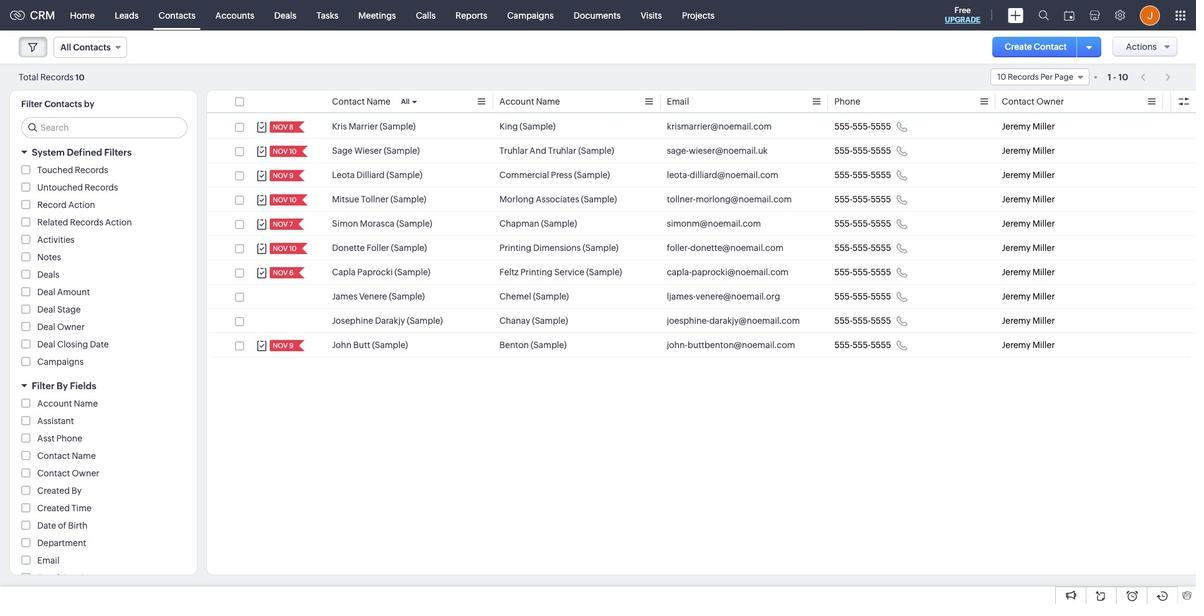 Task type: describe. For each thing, give the bounding box(es) containing it.
deal for deal stage
[[37, 305, 55, 315]]

(sample) up darakjy
[[389, 292, 425, 302]]

(sample) right darakjy
[[407, 316, 443, 326]]

0 vertical spatial owner
[[1037, 97, 1064, 107]]

nov 10 for mitsue tollner (sample)
[[273, 196, 297, 204]]

leota-
[[667, 170, 690, 180]]

name up king (sample)
[[536, 97, 560, 107]]

contact up created by on the left
[[37, 469, 70, 479]]

name down 'fields'
[[74, 399, 98, 409]]

jeremy for paprocki@noemail.com
[[1002, 267, 1031, 277]]

visits
[[641, 10, 662, 20]]

-
[[1114, 72, 1117, 82]]

555-555-5555 for dilliard@noemail.com
[[835, 170, 892, 180]]

mitsue tollner (sample)
[[332, 194, 427, 204]]

0 vertical spatial contact name
[[332, 97, 391, 107]]

nov for sage wieser (sample)
[[273, 148, 288, 155]]

asst
[[37, 434, 55, 444]]

miller for paprocki@noemail.com
[[1033, 267, 1055, 277]]

chemel
[[500, 292, 531, 302]]

5555 for venere@noemail.org
[[871, 292, 892, 302]]

per
[[1041, 72, 1053, 82]]

name down asst phone
[[72, 451, 96, 461]]

wieser@noemail.uk
[[689, 146, 768, 156]]

1 vertical spatial account
[[37, 399, 72, 409]]

All Contacts field
[[54, 37, 127, 58]]

accounts link
[[206, 0, 264, 30]]

feltz
[[500, 267, 519, 277]]

closing
[[57, 340, 88, 350]]

sage-
[[667, 146, 689, 156]]

projects
[[682, 10, 715, 20]]

sage-wieser@noemail.uk link
[[667, 145, 768, 157]]

josephine darakjy (sample)
[[332, 316, 443, 326]]

out
[[79, 573, 94, 583]]

jeremy for dilliard@noemail.com
[[1002, 170, 1031, 180]]

nov for john butt (sample)
[[273, 342, 288, 350]]

deal amount
[[37, 287, 90, 297]]

(sample) right paprocki
[[395, 267, 431, 277]]

jeremy miller for buttbenton@noemail.com
[[1002, 340, 1055, 350]]

ljames-
[[667, 292, 696, 302]]

and
[[530, 146, 547, 156]]

jeremy miller for darakjy@noemail.com
[[1002, 316, 1055, 326]]

defined
[[67, 147, 102, 158]]

reports
[[456, 10, 488, 20]]

morlong associates (sample)
[[500, 194, 617, 204]]

5555 for buttbenton@noemail.com
[[871, 340, 892, 350]]

555-555-5555 for donette@noemail.com
[[835, 243, 892, 253]]

home
[[70, 10, 95, 20]]

records for touched
[[75, 165, 108, 175]]

donette foller (sample) link
[[332, 242, 427, 254]]

email opt out
[[37, 573, 94, 583]]

crm link
[[10, 9, 55, 22]]

1 vertical spatial printing
[[521, 267, 553, 277]]

visits link
[[631, 0, 672, 30]]

morasca
[[360, 219, 395, 229]]

jeremy miller for venere@noemail.org
[[1002, 292, 1055, 302]]

of
[[58, 521, 66, 531]]

jeremy miller for paprocki@noemail.com
[[1002, 267, 1055, 277]]

time
[[72, 504, 92, 514]]

0 vertical spatial printing
[[500, 243, 532, 253]]

stage
[[57, 305, 81, 315]]

(sample) down feltz printing service (sample) link
[[533, 292, 569, 302]]

feltz printing service (sample) link
[[500, 266, 622, 279]]

reports link
[[446, 0, 498, 30]]

1 555-555-5555 from the top
[[835, 122, 892, 132]]

contact up "kris" on the left top
[[332, 97, 365, 107]]

filter for filter contacts by
[[21, 99, 42, 109]]

donette
[[332, 243, 365, 253]]

darakjy@noemail.com
[[710, 316, 800, 326]]

2 vertical spatial email
[[37, 573, 59, 583]]

capla
[[332, 267, 356, 277]]

Search text field
[[22, 118, 187, 138]]

krismarrier@noemail.com link
[[667, 120, 772, 133]]

5 jeremy miller from the top
[[1002, 219, 1055, 229]]

create menu element
[[1001, 0, 1031, 30]]

feltz printing service (sample)
[[500, 267, 622, 277]]

commercial
[[500, 170, 549, 180]]

deal owner
[[37, 322, 85, 332]]

(sample) right service
[[586, 267, 622, 277]]

created for created time
[[37, 504, 70, 514]]

nov 9 link for leota
[[270, 170, 295, 181]]

jeremy miller for dilliard@noemail.com
[[1002, 170, 1055, 180]]

sage
[[332, 146, 353, 156]]

5 555-555-5555 from the top
[[835, 219, 892, 229]]

0 vertical spatial email
[[667, 97, 689, 107]]

john butt (sample) link
[[332, 339, 408, 351]]

1 vertical spatial email
[[37, 556, 59, 566]]

leota
[[332, 170, 355, 180]]

7
[[289, 221, 293, 228]]

sage wieser (sample) link
[[332, 145, 420, 157]]

name up kris marrier (sample) "link"
[[367, 97, 391, 107]]

0 horizontal spatial phone
[[56, 434, 82, 444]]

all for all contacts
[[60, 42, 71, 52]]

truhlar and truhlar (sample)
[[500, 146, 614, 156]]

notes
[[37, 252, 61, 262]]

calendar image
[[1064, 10, 1075, 20]]

printing dimensions (sample) link
[[500, 242, 619, 254]]

(sample) down chemel (sample)
[[532, 316, 568, 326]]

5 miller from the top
[[1033, 219, 1055, 229]]

service
[[554, 267, 585, 277]]

miller for donette@noemail.com
[[1033, 243, 1055, 253]]

jeremy miller for wieser@noemail.uk
[[1002, 146, 1055, 156]]

5 5555 from the top
[[871, 219, 892, 229]]

filter by fields
[[32, 381, 96, 391]]

amount
[[57, 287, 90, 297]]

josephine
[[332, 316, 373, 326]]

10 Records Per Page field
[[991, 69, 1090, 85]]

row group containing kris marrier (sample)
[[207, 115, 1197, 358]]

capla-paprocki@noemail.com
[[667, 267, 789, 277]]

deal stage
[[37, 305, 81, 315]]

simon morasca (sample) link
[[332, 218, 432, 230]]

campaigns link
[[498, 0, 564, 30]]

5555 for darakjy@noemail.com
[[871, 316, 892, 326]]

by
[[84, 99, 94, 109]]

fields
[[70, 381, 96, 391]]

tollner-
[[667, 194, 696, 204]]

1 vertical spatial campaigns
[[37, 357, 84, 367]]

truhlar and truhlar (sample) link
[[500, 145, 614, 157]]

deal closing date
[[37, 340, 109, 350]]

kris marrier (sample) link
[[332, 120, 416, 133]]

tasks
[[317, 10, 339, 20]]

nov 10 link for sage
[[270, 146, 298, 157]]

total records 10
[[19, 72, 85, 82]]

calls link
[[406, 0, 446, 30]]

10 right -
[[1119, 72, 1129, 82]]

9 for john
[[289, 342, 294, 350]]

leota-dilliard@noemail.com link
[[667, 169, 779, 181]]

records for total
[[40, 72, 74, 82]]

555-555-5555 for venere@noemail.org
[[835, 292, 892, 302]]

miller for wieser@noemail.uk
[[1033, 146, 1055, 156]]

1 horizontal spatial action
[[105, 218, 132, 227]]

commercial press (sample) link
[[500, 169, 610, 181]]

(sample) right press
[[574, 170, 610, 180]]

venere@noemail.org
[[696, 292, 780, 302]]

create menu image
[[1008, 8, 1024, 23]]

page
[[1055, 72, 1074, 82]]

created for created by
[[37, 486, 70, 496]]

leads
[[115, 10, 139, 20]]

dilliard@noemail.com
[[690, 170, 779, 180]]

(sample) right associates
[[581, 194, 617, 204]]

10 inside total records 10
[[75, 73, 85, 82]]

meetings link
[[349, 0, 406, 30]]

555-555-5555 for wieser@noemail.uk
[[835, 146, 892, 156]]

contacts for all contacts
[[73, 42, 111, 52]]

10 up 7
[[289, 196, 297, 204]]

555-555-5555 for paprocki@noemail.com
[[835, 267, 892, 277]]

nov 9 for leota dilliard (sample)
[[273, 172, 294, 179]]

1 vertical spatial account name
[[37, 399, 98, 409]]

1 horizontal spatial phone
[[835, 97, 861, 107]]

1 horizontal spatial date
[[90, 340, 109, 350]]

jeremy for morlong@noemail.com
[[1002, 194, 1031, 204]]

(sample) up commercial press (sample)
[[578, 146, 614, 156]]

1 horizontal spatial account
[[500, 97, 535, 107]]

accounts
[[216, 10, 254, 20]]

dilliard
[[357, 170, 385, 180]]

nov for leota dilliard (sample)
[[273, 172, 288, 179]]



Task type: vqa. For each thing, say whether or not it's contained in the screenshot.


Task type: locate. For each thing, give the bounding box(es) containing it.
(sample) right wieser
[[384, 146, 420, 156]]

1 nov 10 link from the top
[[270, 146, 298, 157]]

related
[[37, 218, 68, 227]]

0 vertical spatial 9
[[289, 172, 294, 179]]

morlong
[[500, 194, 534, 204]]

truhlar left and
[[500, 146, 528, 156]]

navigation
[[1135, 68, 1178, 86]]

create contact
[[1005, 42, 1067, 52]]

6
[[289, 269, 294, 277]]

2 nov 10 link from the top
[[270, 194, 298, 206]]

capla-
[[667, 267, 692, 277]]

0 horizontal spatial contact name
[[37, 451, 96, 461]]

created up "created time" at the left bottom
[[37, 486, 70, 496]]

8 555-555-5555 from the top
[[835, 292, 892, 302]]

(sample) down chanay (sample) "link"
[[531, 340, 567, 350]]

filters
[[104, 147, 132, 158]]

2 nov 10 from the top
[[273, 196, 297, 204]]

deal
[[37, 287, 55, 297], [37, 305, 55, 315], [37, 322, 55, 332], [37, 340, 55, 350]]

0 vertical spatial nov 9 link
[[270, 170, 295, 181]]

4 555-555-5555 from the top
[[835, 194, 892, 204]]

nov 10 down nov 8
[[273, 148, 297, 155]]

nov 10 link up the nov 6
[[270, 243, 298, 254]]

contact down 10 records per page
[[1002, 97, 1035, 107]]

0 vertical spatial filter
[[21, 99, 42, 109]]

account
[[500, 97, 535, 107], [37, 399, 72, 409]]

10 down create
[[998, 72, 1007, 82]]

1 horizontal spatial campaigns
[[507, 10, 554, 20]]

0 vertical spatial phone
[[835, 97, 861, 107]]

nov 9 down nov 8
[[273, 172, 294, 179]]

john
[[332, 340, 352, 350]]

paprocki@noemail.com
[[692, 267, 789, 277]]

8 nov from the top
[[273, 342, 288, 350]]

campaigns down closing
[[37, 357, 84, 367]]

contact owner
[[1002, 97, 1064, 107], [37, 469, 99, 479]]

1 vertical spatial nov 9 link
[[270, 340, 295, 351]]

jeremy for darakjy@noemail.com
[[1002, 316, 1031, 326]]

jeremy for donette@noemail.com
[[1002, 243, 1031, 253]]

nov 9 link down nov 8 link
[[270, 170, 295, 181]]

1 vertical spatial nov 10
[[273, 196, 297, 204]]

1 horizontal spatial by
[[72, 486, 82, 496]]

1 jeremy miller from the top
[[1002, 122, 1055, 132]]

2 miller from the top
[[1033, 146, 1055, 156]]

0 horizontal spatial all
[[60, 42, 71, 52]]

truhlar up press
[[548, 146, 577, 156]]

nov 9 link left john
[[270, 340, 295, 351]]

1 deal from the top
[[37, 287, 55, 297]]

nov for kris marrier (sample)
[[273, 123, 288, 131]]

deal for deal owner
[[37, 322, 55, 332]]

3 5555 from the top
[[871, 170, 892, 180]]

email up 'krismarrier@noemail.com' link
[[667, 97, 689, 107]]

nov 8 link
[[270, 122, 295, 133]]

2 vertical spatial owner
[[72, 469, 99, 479]]

0 vertical spatial nov 9
[[273, 172, 294, 179]]

miller for dilliard@noemail.com
[[1033, 170, 1055, 180]]

555-555-5555 for buttbenton@noemail.com
[[835, 340, 892, 350]]

records down defined
[[75, 165, 108, 175]]

all contacts
[[60, 42, 111, 52]]

5555 for paprocki@noemail.com
[[871, 267, 892, 277]]

(sample) right dilliard at the left top of the page
[[387, 170, 423, 180]]

2 created from the top
[[37, 504, 70, 514]]

1 - 10
[[1108, 72, 1129, 82]]

contact down asst phone
[[37, 451, 70, 461]]

deal down deal owner
[[37, 340, 55, 350]]

(sample) up printing dimensions (sample) link
[[541, 219, 577, 229]]

nov 7
[[273, 221, 293, 228]]

4 nov from the top
[[273, 196, 288, 204]]

0 vertical spatial contact owner
[[1002, 97, 1064, 107]]

untouched records
[[37, 183, 118, 193]]

1 vertical spatial by
[[72, 486, 82, 496]]

records for 10
[[1008, 72, 1039, 82]]

records left per
[[1008, 72, 1039, 82]]

9 left john
[[289, 342, 294, 350]]

0 horizontal spatial account name
[[37, 399, 98, 409]]

campaigns right "reports" "link"
[[507, 10, 554, 20]]

john butt (sample)
[[332, 340, 408, 350]]

(sample) right foller at the left top
[[391, 243, 427, 253]]

filter down total
[[21, 99, 42, 109]]

1 miller from the top
[[1033, 122, 1055, 132]]

2 truhlar from the left
[[548, 146, 577, 156]]

kris
[[332, 122, 347, 132]]

records down touched records
[[85, 183, 118, 193]]

morlong associates (sample) link
[[500, 193, 617, 206]]

account up 'assistant'
[[37, 399, 72, 409]]

1 vertical spatial nov 10 link
[[270, 194, 298, 206]]

2 vertical spatial nov 10 link
[[270, 243, 298, 254]]

deals left "tasks"
[[274, 10, 297, 20]]

1 horizontal spatial account name
[[500, 97, 560, 107]]

nov 9 left john
[[273, 342, 294, 350]]

0 horizontal spatial account
[[37, 399, 72, 409]]

filter up 'assistant'
[[32, 381, 55, 391]]

foller
[[367, 243, 389, 253]]

0 vertical spatial account name
[[500, 97, 560, 107]]

9 jeremy miller from the top
[[1002, 316, 1055, 326]]

by inside dropdown button
[[57, 381, 68, 391]]

3 nov from the top
[[273, 172, 288, 179]]

contacts right leads link
[[159, 10, 196, 20]]

1 nov 9 link from the top
[[270, 170, 295, 181]]

record
[[37, 200, 67, 210]]

filter inside dropdown button
[[32, 381, 55, 391]]

simon morasca (sample)
[[332, 219, 432, 229]]

5555 for wieser@noemail.uk
[[871, 146, 892, 156]]

contact up per
[[1034, 42, 1067, 52]]

deal down the deal stage
[[37, 322, 55, 332]]

nov 10 link down nov 8
[[270, 146, 298, 157]]

555-
[[835, 122, 853, 132], [853, 122, 871, 132], [835, 146, 853, 156], [853, 146, 871, 156], [835, 170, 853, 180], [853, 170, 871, 180], [835, 194, 853, 204], [853, 194, 871, 204], [835, 219, 853, 229], [853, 219, 871, 229], [835, 243, 853, 253], [853, 243, 871, 253], [835, 267, 853, 277], [853, 267, 871, 277], [835, 292, 853, 302], [853, 292, 871, 302], [835, 316, 853, 326], [853, 316, 871, 326], [835, 340, 853, 350], [853, 340, 871, 350]]

chapman (sample) link
[[500, 218, 577, 230]]

nov 10 up 'nov 7'
[[273, 196, 297, 204]]

touched
[[37, 165, 73, 175]]

jeremy miller for donette@noemail.com
[[1002, 243, 1055, 253]]

8 miller from the top
[[1033, 292, 1055, 302]]

owner down per
[[1037, 97, 1064, 107]]

1 truhlar from the left
[[500, 146, 528, 156]]

1 vertical spatial 9
[[289, 342, 294, 350]]

nov 10 link for mitsue
[[270, 194, 298, 206]]

1 vertical spatial owner
[[57, 322, 85, 332]]

records for untouched
[[85, 183, 118, 193]]

owner up created by on the left
[[72, 469, 99, 479]]

projects link
[[672, 0, 725, 30]]

nov 9 for john butt (sample)
[[273, 342, 294, 350]]

dimensions
[[533, 243, 581, 253]]

0 vertical spatial contacts
[[159, 10, 196, 20]]

1 5555 from the top
[[871, 122, 892, 132]]

all inside all contacts field
[[60, 42, 71, 52]]

owner
[[1037, 97, 1064, 107], [57, 322, 85, 332], [72, 469, 99, 479]]

search element
[[1031, 0, 1057, 31]]

action down untouched records
[[105, 218, 132, 227]]

nov 8
[[273, 123, 293, 131]]

3 jeremy from the top
[[1002, 170, 1031, 180]]

3 nov 10 link from the top
[[270, 243, 298, 254]]

filter for filter by fields
[[32, 381, 55, 391]]

6 5555 from the top
[[871, 243, 892, 253]]

nov 10 link up 'nov 7'
[[270, 194, 298, 206]]

555-555-5555
[[835, 122, 892, 132], [835, 146, 892, 156], [835, 170, 892, 180], [835, 194, 892, 204], [835, 219, 892, 229], [835, 243, 892, 253], [835, 267, 892, 277], [835, 292, 892, 302], [835, 316, 892, 326], [835, 340, 892, 350]]

8 5555 from the top
[[871, 292, 892, 302]]

0 horizontal spatial by
[[57, 381, 68, 391]]

5555 for morlong@noemail.com
[[871, 194, 892, 204]]

nov 9 link for john
[[270, 340, 295, 351]]

all up kris marrier (sample) "link"
[[401, 98, 410, 105]]

7 jeremy from the top
[[1002, 267, 1031, 277]]

calls
[[416, 10, 436, 20]]

contacts left by
[[44, 99, 82, 109]]

9 for leota
[[289, 172, 294, 179]]

account name
[[500, 97, 560, 107], [37, 399, 98, 409]]

9 down the 8
[[289, 172, 294, 179]]

date left of
[[37, 521, 56, 531]]

contact owner down 10 records per page
[[1002, 97, 1064, 107]]

venere
[[359, 292, 387, 302]]

simonm@noemail.com link
[[667, 218, 761, 230]]

tollner-morlong@noemail.com
[[667, 194, 792, 204]]

0 vertical spatial campaigns
[[507, 10, 554, 20]]

0 horizontal spatial action
[[68, 200, 95, 210]]

10 down the 8
[[289, 148, 297, 155]]

5555 for donette@noemail.com
[[871, 243, 892, 253]]

0 vertical spatial all
[[60, 42, 71, 52]]

5555 for dilliard@noemail.com
[[871, 170, 892, 180]]

chapman
[[500, 219, 540, 229]]

(sample) down darakjy
[[372, 340, 408, 350]]

2 nov 9 from the top
[[273, 342, 294, 350]]

6 jeremy miller from the top
[[1002, 243, 1055, 253]]

email
[[667, 97, 689, 107], [37, 556, 59, 566], [37, 573, 59, 583]]

1 9 from the top
[[289, 172, 294, 179]]

10 up 6
[[289, 245, 297, 252]]

2 555-555-5555 from the top
[[835, 146, 892, 156]]

7 5555 from the top
[[871, 267, 892, 277]]

3 deal from the top
[[37, 322, 55, 332]]

1 jeremy from the top
[[1002, 122, 1031, 132]]

10 up by
[[75, 73, 85, 82]]

leota-dilliard@noemail.com
[[667, 170, 779, 180]]

josephine darakjy (sample) link
[[332, 315, 443, 327]]

ljames-venere@noemail.org link
[[667, 290, 780, 303]]

1 vertical spatial filter
[[32, 381, 55, 391]]

capla-paprocki@noemail.com link
[[667, 266, 789, 279]]

nov 6 link
[[270, 267, 295, 279]]

2 nov 9 link from the top
[[270, 340, 295, 351]]

2 jeremy miller from the top
[[1002, 146, 1055, 156]]

0 horizontal spatial deals
[[37, 270, 59, 280]]

chemel (sample) link
[[500, 290, 569, 303]]

1 horizontal spatial contact owner
[[1002, 97, 1064, 107]]

contact inside button
[[1034, 42, 1067, 52]]

7 miller from the top
[[1033, 267, 1055, 277]]

(sample) right morasca
[[396, 219, 432, 229]]

chanay (sample) link
[[500, 315, 568, 327]]

records down record action
[[70, 218, 103, 227]]

records inside 10 records per page field
[[1008, 72, 1039, 82]]

4 5555 from the top
[[871, 194, 892, 204]]

chanay (sample)
[[500, 316, 568, 326]]

nov for simon morasca (sample)
[[273, 221, 288, 228]]

1 nov 9 from the top
[[273, 172, 294, 179]]

3 jeremy miller from the top
[[1002, 170, 1055, 180]]

8 jeremy from the top
[[1002, 292, 1031, 302]]

foller-
[[667, 243, 691, 253]]

records up the filter contacts by
[[40, 72, 74, 82]]

account up king on the top of page
[[500, 97, 535, 107]]

4 jeremy from the top
[[1002, 194, 1031, 204]]

deal left stage
[[37, 305, 55, 315]]

2 nov from the top
[[273, 148, 288, 155]]

7 jeremy miller from the top
[[1002, 267, 1055, 277]]

9 miller from the top
[[1033, 316, 1055, 326]]

1 vertical spatial phone
[[56, 434, 82, 444]]

0 vertical spatial created
[[37, 486, 70, 496]]

1 vertical spatial action
[[105, 218, 132, 227]]

by for created
[[72, 486, 82, 496]]

(sample) up sage wieser (sample) link
[[380, 122, 416, 132]]

leota dilliard (sample)
[[332, 170, 423, 180]]

10 jeremy miller from the top
[[1002, 340, 1055, 350]]

555-555-5555 for darakjy@noemail.com
[[835, 316, 892, 326]]

0 horizontal spatial truhlar
[[500, 146, 528, 156]]

created time
[[37, 504, 92, 514]]

name
[[367, 97, 391, 107], [536, 97, 560, 107], [74, 399, 98, 409], [72, 451, 96, 461]]

1 vertical spatial created
[[37, 504, 70, 514]]

1 horizontal spatial truhlar
[[548, 146, 577, 156]]

contact owner up created by on the left
[[37, 469, 99, 479]]

darakjy
[[375, 316, 405, 326]]

6 miller from the top
[[1033, 243, 1055, 253]]

related records action
[[37, 218, 132, 227]]

deal for deal amount
[[37, 287, 55, 297]]

0 vertical spatial nov 10 link
[[270, 146, 298, 157]]

commercial press (sample)
[[500, 170, 610, 180]]

6 nov from the top
[[273, 245, 288, 252]]

9
[[289, 172, 294, 179], [289, 342, 294, 350]]

(sample) up and
[[520, 122, 556, 132]]

contact name up marrier
[[332, 97, 391, 107]]

2 jeremy from the top
[[1002, 146, 1031, 156]]

jeremy for buttbenton@noemail.com
[[1002, 340, 1031, 350]]

1 created from the top
[[37, 486, 70, 496]]

miller for buttbenton@noemail.com
[[1033, 340, 1055, 350]]

1 vertical spatial nov 9
[[273, 342, 294, 350]]

7 555-555-5555 from the top
[[835, 267, 892, 277]]

jeremy for venere@noemail.org
[[1002, 292, 1031, 302]]

(sample) up service
[[583, 243, 619, 253]]

6 555-555-5555 from the top
[[835, 243, 892, 253]]

chemel (sample)
[[500, 292, 569, 302]]

all
[[60, 42, 71, 52], [401, 98, 410, 105]]

created down created by on the left
[[37, 504, 70, 514]]

9 555-555-5555 from the top
[[835, 316, 892, 326]]

8
[[289, 123, 293, 131]]

row group
[[207, 115, 1197, 358]]

nov 10 for sage wieser (sample)
[[273, 148, 297, 155]]

0 horizontal spatial contact owner
[[37, 469, 99, 479]]

10 records per page
[[998, 72, 1074, 82]]

contact name
[[332, 97, 391, 107], [37, 451, 96, 461]]

opt
[[61, 573, 77, 583]]

all for all
[[401, 98, 410, 105]]

1 vertical spatial deals
[[37, 270, 59, 280]]

sage wieser (sample)
[[332, 146, 420, 156]]

9 5555 from the top
[[871, 316, 892, 326]]

1 vertical spatial contacts
[[73, 42, 111, 52]]

2 5555 from the top
[[871, 146, 892, 156]]

activities
[[37, 235, 75, 245]]

profile element
[[1133, 0, 1168, 30]]

miller for morlong@noemail.com
[[1033, 194, 1055, 204]]

deal for deal closing date
[[37, 340, 55, 350]]

deals inside deals link
[[274, 10, 297, 20]]

0 vertical spatial action
[[68, 200, 95, 210]]

leads link
[[105, 0, 149, 30]]

simon
[[332, 219, 358, 229]]

untouched
[[37, 183, 83, 193]]

0 horizontal spatial date
[[37, 521, 56, 531]]

1 vertical spatial date
[[37, 521, 56, 531]]

nov 10 link for donette
[[270, 243, 298, 254]]

(sample) right tollner
[[391, 194, 427, 204]]

1 horizontal spatial all
[[401, 98, 410, 105]]

by left 'fields'
[[57, 381, 68, 391]]

james
[[332, 292, 358, 302]]

10 555-555-5555 from the top
[[835, 340, 892, 350]]

3 miller from the top
[[1033, 170, 1055, 180]]

phone
[[835, 97, 861, 107], [56, 434, 82, 444]]

deals down "notes"
[[37, 270, 59, 280]]

email left opt
[[37, 573, 59, 583]]

10 miller from the top
[[1033, 340, 1055, 350]]

10 jeremy from the top
[[1002, 340, 1031, 350]]

555-555-5555 for morlong@noemail.com
[[835, 194, 892, 204]]

miller
[[1033, 122, 1055, 132], [1033, 146, 1055, 156], [1033, 170, 1055, 180], [1033, 194, 1055, 204], [1033, 219, 1055, 229], [1033, 243, 1055, 253], [1033, 267, 1055, 277], [1033, 292, 1055, 302], [1033, 316, 1055, 326], [1033, 340, 1055, 350]]

1 vertical spatial contact owner
[[37, 469, 99, 479]]

3 nov 10 from the top
[[273, 245, 297, 252]]

1 nov from the top
[[273, 123, 288, 131]]

0 vertical spatial nov 10
[[273, 148, 297, 155]]

4 miller from the top
[[1033, 194, 1055, 204]]

filter contacts by
[[21, 99, 94, 109]]

account name up king (sample)
[[500, 97, 560, 107]]

action up related records action
[[68, 200, 95, 210]]

butt
[[353, 340, 370, 350]]

capla paprocki (sample)
[[332, 267, 431, 277]]

records for related
[[70, 218, 103, 227]]

contacts inside all contacts field
[[73, 42, 111, 52]]

account name down filter by fields
[[37, 399, 98, 409]]

2 vertical spatial nov 10
[[273, 245, 297, 252]]

buttbenton@noemail.com
[[688, 340, 795, 350]]

0 vertical spatial by
[[57, 381, 68, 391]]

profile image
[[1141, 5, 1160, 25]]

chanay
[[500, 316, 531, 326]]

7 nov from the top
[[273, 269, 288, 277]]

8 jeremy miller from the top
[[1002, 292, 1055, 302]]

1 horizontal spatial deals
[[274, 10, 297, 20]]

0 horizontal spatial campaigns
[[37, 357, 84, 367]]

0 vertical spatial account
[[500, 97, 535, 107]]

0 vertical spatial date
[[90, 340, 109, 350]]

deal up the deal stage
[[37, 287, 55, 297]]

contacts for filter contacts by
[[44, 99, 82, 109]]

by for filter
[[57, 381, 68, 391]]

contacts down home link
[[73, 42, 111, 52]]

contact name down asst phone
[[37, 451, 96, 461]]

jeremy for wieser@noemail.uk
[[1002, 146, 1031, 156]]

2 vertical spatial contacts
[[44, 99, 82, 109]]

nov 10
[[273, 148, 297, 155], [273, 196, 297, 204], [273, 245, 297, 252]]

printing up the chemel (sample) link
[[521, 267, 553, 277]]

1 nov 10 from the top
[[273, 148, 297, 155]]

printing down chapman
[[500, 243, 532, 253]]

nov for mitsue tollner (sample)
[[273, 196, 288, 204]]

2 deal from the top
[[37, 305, 55, 315]]

2 9 from the top
[[289, 342, 294, 350]]

miller for darakjy@noemail.com
[[1033, 316, 1055, 326]]

birth
[[68, 521, 88, 531]]

owner up closing
[[57, 322, 85, 332]]

nov 10 up the nov 6
[[273, 245, 297, 252]]

nov 6
[[273, 269, 294, 277]]

4 deal from the top
[[37, 340, 55, 350]]

5 nov from the top
[[273, 221, 288, 228]]

5 jeremy from the top
[[1002, 219, 1031, 229]]

tasks link
[[307, 0, 349, 30]]

nov for donette foller (sample)
[[273, 245, 288, 252]]

10 inside field
[[998, 72, 1007, 82]]

miller for venere@noemail.org
[[1033, 292, 1055, 302]]

benton
[[500, 340, 529, 350]]

nov
[[273, 123, 288, 131], [273, 148, 288, 155], [273, 172, 288, 179], [273, 196, 288, 204], [273, 221, 288, 228], [273, 245, 288, 252], [273, 269, 288, 277], [273, 342, 288, 350]]

all up total records 10
[[60, 42, 71, 52]]

9 jeremy from the top
[[1002, 316, 1031, 326]]

crm
[[30, 9, 55, 22]]

4 jeremy miller from the top
[[1002, 194, 1055, 204]]

date right closing
[[90, 340, 109, 350]]

by up time
[[72, 486, 82, 496]]

1 vertical spatial contact name
[[37, 451, 96, 461]]

6 jeremy from the top
[[1002, 243, 1031, 253]]

jeremy miller
[[1002, 122, 1055, 132], [1002, 146, 1055, 156], [1002, 170, 1055, 180], [1002, 194, 1055, 204], [1002, 219, 1055, 229], [1002, 243, 1055, 253], [1002, 267, 1055, 277], [1002, 292, 1055, 302], [1002, 316, 1055, 326], [1002, 340, 1055, 350]]

1 horizontal spatial contact name
[[332, 97, 391, 107]]

10 5555 from the top
[[871, 340, 892, 350]]

nov 7 link
[[270, 219, 294, 230]]

3 555-555-5555 from the top
[[835, 170, 892, 180]]

donette@noemail.com
[[691, 243, 784, 253]]

search image
[[1039, 10, 1050, 21]]

jeremy miller for morlong@noemail.com
[[1002, 194, 1055, 204]]

contact
[[1034, 42, 1067, 52], [332, 97, 365, 107], [1002, 97, 1035, 107], [37, 451, 70, 461], [37, 469, 70, 479]]

1 vertical spatial all
[[401, 98, 410, 105]]

nov 10 for donette foller (sample)
[[273, 245, 297, 252]]

nov for capla paprocki (sample)
[[273, 269, 288, 277]]

email down department
[[37, 556, 59, 566]]

0 vertical spatial deals
[[274, 10, 297, 20]]



